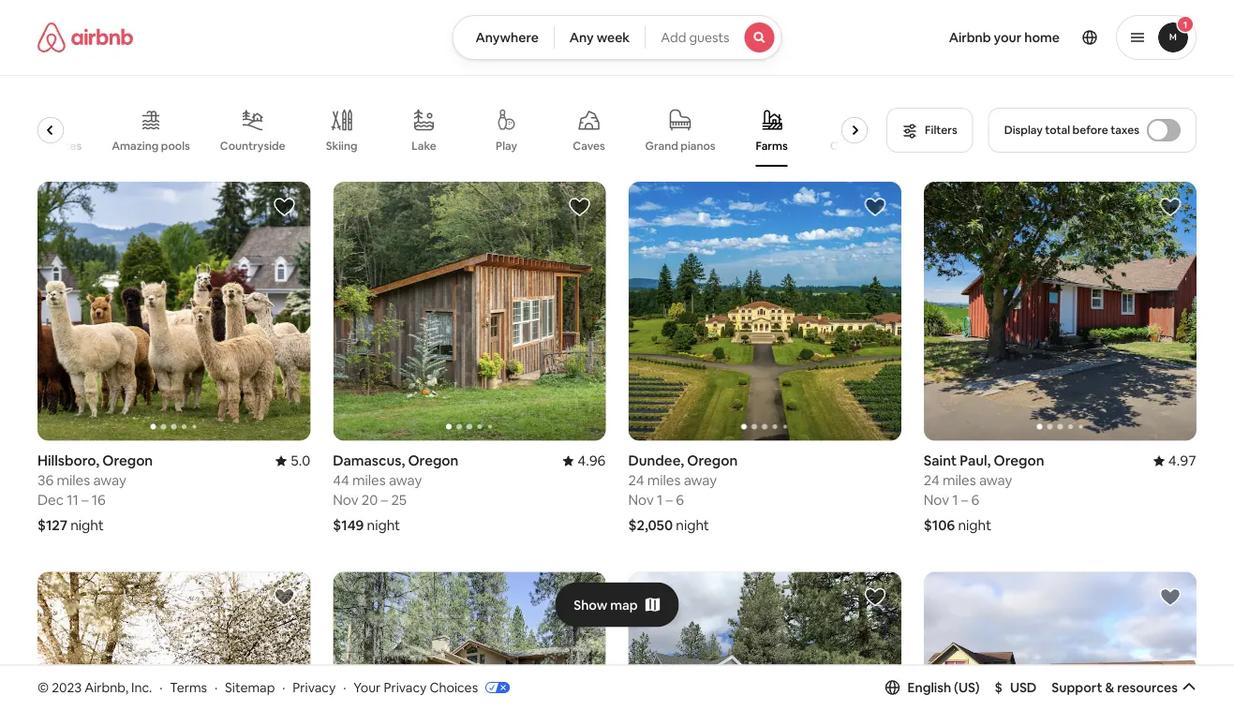 Task type: locate. For each thing, give the bounding box(es) containing it.
–
[[82, 492, 89, 510], [381, 492, 388, 510], [666, 492, 673, 510], [962, 492, 969, 510]]

oregon right the damascus,
[[408, 452, 459, 470]]

resources
[[1118, 680, 1179, 697]]

miles inside the saint paul, oregon 24 miles away nov 1 – 6 $106 night
[[943, 472, 977, 490]]

1 nov from the left
[[333, 492, 359, 510]]

display total before taxes
[[1005, 123, 1140, 137]]

24
[[629, 472, 645, 490], [924, 472, 940, 490]]

1 – from the left
[[82, 492, 89, 510]]

44
[[333, 472, 349, 490]]

group
[[0, 94, 882, 167], [38, 182, 311, 441], [333, 182, 606, 441], [629, 182, 902, 441], [924, 182, 1197, 441], [38, 573, 311, 711], [333, 573, 606, 711], [629, 573, 902, 711], [924, 573, 1197, 711]]

1
[[1184, 18, 1188, 30], [657, 492, 663, 510], [953, 492, 959, 510]]

– inside dundee, oregon 24 miles away nov 1 – 6 $2,050 night
[[666, 492, 673, 510]]

24 inside the saint paul, oregon 24 miles away nov 1 – 6 $106 night
[[924, 472, 940, 490]]

miles down the dundee,
[[648, 472, 681, 490]]

oregon inside dundee, oregon 24 miles away nov 1 – 6 $2,050 night
[[688, 452, 738, 470]]

$ usd
[[995, 680, 1037, 697]]

saint
[[924, 452, 958, 470]]

terms · sitemap · privacy
[[170, 679, 336, 696]]

24 down the saint
[[924, 472, 940, 490]]

4 away from the left
[[980, 472, 1013, 490]]

2 oregon from the left
[[408, 452, 459, 470]]

·
[[160, 679, 163, 696], [215, 679, 218, 696], [282, 679, 286, 696], [343, 679, 346, 696]]

2 horizontal spatial nov
[[924, 492, 950, 510]]

oregon up 16
[[102, 452, 153, 470]]

away up 16
[[93, 472, 126, 490]]

· left your
[[343, 679, 346, 696]]

miles down the damascus,
[[353, 472, 386, 490]]

24 down the dundee,
[[629, 472, 645, 490]]

2 privacy from the left
[[384, 679, 427, 696]]

oregon right paul, in the right bottom of the page
[[995, 452, 1045, 470]]

grand pianos
[[646, 139, 717, 153]]

oregon for hillsboro, oregon 36 miles away dec 11 – 16 $127 night
[[102, 452, 153, 470]]

inc.
[[131, 679, 152, 696]]

night down 20
[[367, 517, 401, 535]]

0 horizontal spatial 24
[[629, 472, 645, 490]]

night inside damascus, oregon 44 miles away nov 20 – 25 $149 night
[[367, 517, 401, 535]]

none search field containing anywhere
[[452, 15, 783, 60]]

2 – from the left
[[381, 492, 388, 510]]

1 horizontal spatial 6
[[972, 492, 980, 510]]

countryside
[[221, 139, 286, 153]]

1 oregon from the left
[[102, 452, 153, 470]]

2 nov from the left
[[629, 492, 654, 510]]

privacy left your
[[293, 679, 336, 696]]

© 2023 airbnb, inc. ·
[[38, 679, 163, 696]]

saint paul, oregon 24 miles away nov 1 – 6 $106 night
[[924, 452, 1045, 535]]

6 inside the saint paul, oregon 24 miles away nov 1 – 6 $106 night
[[972, 492, 980, 510]]

4 miles from the left
[[943, 472, 977, 490]]

add guests button
[[645, 15, 783, 60]]

24 inside dundee, oregon 24 miles away nov 1 – 6 $2,050 night
[[629, 472, 645, 490]]

away down paul, in the right bottom of the page
[[980, 472, 1013, 490]]

night inside hillsboro, oregon 36 miles away dec 11 – 16 $127 night
[[71, 517, 104, 535]]

night
[[71, 517, 104, 535], [367, 517, 401, 535], [676, 517, 710, 535], [959, 517, 992, 535]]

3 oregon from the left
[[688, 452, 738, 470]]

1 button
[[1117, 15, 1197, 60]]

nov up $106
[[924, 492, 950, 510]]

group containing creative spaces
[[0, 94, 882, 167]]

– for 6
[[666, 492, 673, 510]]

terms
[[170, 679, 207, 696]]

choices
[[430, 679, 478, 696]]

week
[[597, 29, 630, 46]]

6 down paul, in the right bottom of the page
[[972, 492, 980, 510]]

your privacy choices link
[[354, 679, 510, 698]]

0 horizontal spatial nov
[[333, 492, 359, 510]]

&
[[1106, 680, 1115, 697]]

add to wishlist: sisters, oregon image
[[864, 587, 887, 609]]

add
[[661, 29, 687, 46]]

dundee,
[[629, 452, 685, 470]]

· left privacy link
[[282, 679, 286, 696]]

1 horizontal spatial 24
[[924, 472, 940, 490]]

oregon
[[102, 452, 153, 470], [408, 452, 459, 470], [688, 452, 738, 470], [995, 452, 1045, 470]]

4 night from the left
[[959, 517, 992, 535]]

privacy inside 'link'
[[384, 679, 427, 696]]

· right terms
[[215, 679, 218, 696]]

show map
[[574, 597, 638, 614]]

miles inside damascus, oregon 44 miles away nov 20 – 25 $149 night
[[353, 472, 386, 490]]

miles inside hillsboro, oregon 36 miles away dec 11 – 16 $127 night
[[57, 472, 90, 490]]

2 night from the left
[[367, 517, 401, 535]]

add to wishlist: black butte ranch, oregon image
[[569, 587, 591, 609]]

0 horizontal spatial 6
[[676, 492, 685, 510]]

privacy right your
[[384, 679, 427, 696]]

display
[[1005, 123, 1043, 137]]

1 horizontal spatial nov
[[629, 492, 654, 510]]

0 horizontal spatial 1
[[657, 492, 663, 510]]

1 privacy from the left
[[293, 679, 336, 696]]

2 horizontal spatial 1
[[1184, 18, 1188, 30]]

oregon for damascus, oregon 44 miles away nov 20 – 25 $149 night
[[408, 452, 459, 470]]

– up "$2,050"
[[666, 492, 673, 510]]

4.97
[[1169, 452, 1197, 470]]

3 away from the left
[[684, 472, 717, 490]]

camping
[[831, 139, 879, 153]]

night down 16
[[71, 517, 104, 535]]

away inside damascus, oregon 44 miles away nov 20 – 25 $149 night
[[389, 472, 422, 490]]

night for 6
[[676, 517, 710, 535]]

total
[[1046, 123, 1071, 137]]

oregon inside hillsboro, oregon 36 miles away dec 11 – 16 $127 night
[[102, 452, 153, 470]]

3 night from the left
[[676, 517, 710, 535]]

1 night from the left
[[71, 517, 104, 535]]

night inside the saint paul, oregon 24 miles away nov 1 – 6 $106 night
[[959, 517, 992, 535]]

3 miles from the left
[[648, 472, 681, 490]]

away down the dundee,
[[684, 472, 717, 490]]

4.96
[[578, 452, 606, 470]]

1 6 from the left
[[676, 492, 685, 510]]

1 inside the saint paul, oregon 24 miles away nov 1 – 6 $106 night
[[953, 492, 959, 510]]

5.0
[[291, 452, 311, 470]]

1 · from the left
[[160, 679, 163, 696]]

miles
[[57, 472, 90, 490], [353, 472, 386, 490], [648, 472, 681, 490], [943, 472, 977, 490]]

nov inside dundee, oregon 24 miles away nov 1 – 6 $2,050 night
[[629, 492, 654, 510]]

1 horizontal spatial privacy
[[384, 679, 427, 696]]

any week button
[[554, 15, 646, 60]]

6 down the dundee,
[[676, 492, 685, 510]]

2 24 from the left
[[924, 472, 940, 490]]

– left 25
[[381, 492, 388, 510]]

map
[[611, 597, 638, 614]]

night inside dundee, oregon 24 miles away nov 1 – 6 $2,050 night
[[676, 517, 710, 535]]

nov down 44
[[333, 492, 359, 510]]

support & resources
[[1052, 680, 1179, 697]]

add to wishlist: damascus, oregon image
[[569, 196, 591, 218]]

1 24 from the left
[[629, 472, 645, 490]]

4 – from the left
[[962, 492, 969, 510]]

night for 25
[[367, 517, 401, 535]]

2 away from the left
[[389, 472, 422, 490]]

1 inside dropdown button
[[1184, 18, 1188, 30]]

away inside hillsboro, oregon 36 miles away dec 11 – 16 $127 night
[[93, 472, 126, 490]]

1 horizontal spatial 1
[[953, 492, 959, 510]]

oregon right the dundee,
[[688, 452, 738, 470]]

show
[[574, 597, 608, 614]]

nov inside damascus, oregon 44 miles away nov 20 – 25 $149 night
[[333, 492, 359, 510]]

airbnb your home link
[[938, 18, 1072, 57]]

– inside damascus, oregon 44 miles away nov 20 – 25 $149 night
[[381, 492, 388, 510]]

play
[[497, 139, 518, 153]]

None search field
[[452, 15, 783, 60]]

2 6 from the left
[[972, 492, 980, 510]]

night right $106
[[959, 517, 992, 535]]

away up 25
[[389, 472, 422, 490]]

1 miles from the left
[[57, 472, 90, 490]]

away
[[93, 472, 126, 490], [389, 472, 422, 490], [684, 472, 717, 490], [980, 472, 1013, 490]]

airbnb
[[950, 29, 992, 46]]

oregon inside damascus, oregon 44 miles away nov 20 – 25 $149 night
[[408, 452, 459, 470]]

miles up the 11
[[57, 472, 90, 490]]

nov
[[333, 492, 359, 510], [629, 492, 654, 510], [924, 492, 950, 510]]

airbnb your home
[[950, 29, 1061, 46]]

4 oregon from the left
[[995, 452, 1045, 470]]

0 horizontal spatial privacy
[[293, 679, 336, 696]]

3 – from the left
[[666, 492, 673, 510]]

night right "$2,050"
[[676, 517, 710, 535]]

5.0 out of 5 average rating image
[[276, 452, 311, 470]]

25
[[391, 492, 407, 510]]

2 miles from the left
[[353, 472, 386, 490]]

11
[[67, 492, 78, 510]]

– down paul, in the right bottom of the page
[[962, 492, 969, 510]]

add to wishlist: saint paul, oregon image
[[1160, 196, 1182, 218]]

1 away from the left
[[93, 472, 126, 490]]

· right inc.
[[160, 679, 163, 696]]

20
[[362, 492, 378, 510]]

night for 16
[[71, 517, 104, 535]]

away inside dundee, oregon 24 miles away nov 1 – 6 $2,050 night
[[684, 472, 717, 490]]

miles inside dundee, oregon 24 miles away nov 1 – 6 $2,050 night
[[648, 472, 681, 490]]

– for 16
[[82, 492, 89, 510]]

– for 25
[[381, 492, 388, 510]]

away inside the saint paul, oregon 24 miles away nov 1 – 6 $106 night
[[980, 472, 1013, 490]]

profile element
[[805, 0, 1197, 75]]

terms link
[[170, 679, 207, 696]]

add to wishlist: dundee, oregon image
[[864, 196, 887, 218]]

nov up "$2,050"
[[629, 492, 654, 510]]

3 nov from the left
[[924, 492, 950, 510]]

– inside hillsboro, oregon 36 miles away dec 11 – 16 $127 night
[[82, 492, 89, 510]]

– right the 11
[[82, 492, 89, 510]]

miles down paul, in the right bottom of the page
[[943, 472, 977, 490]]

dec
[[38, 492, 64, 510]]



Task type: describe. For each thing, give the bounding box(es) containing it.
nov for 44
[[333, 492, 359, 510]]

before
[[1073, 123, 1109, 137]]

display total before taxes button
[[989, 108, 1197, 153]]

4 · from the left
[[343, 679, 346, 696]]

filters
[[926, 123, 958, 137]]

english (us) button
[[886, 680, 980, 697]]

anywhere
[[476, 29, 539, 46]]

oregon for dundee, oregon 24 miles away nov 1 – 6 $2,050 night
[[688, 452, 738, 470]]

miles for 20
[[353, 472, 386, 490]]

$106
[[924, 517, 956, 535]]

©
[[38, 679, 49, 696]]

add guests
[[661, 29, 730, 46]]

support
[[1052, 680, 1103, 697]]

show map button
[[555, 583, 680, 628]]

2 · from the left
[[215, 679, 218, 696]]

2023
[[52, 679, 82, 696]]

away for 25
[[389, 472, 422, 490]]

your privacy choices
[[354, 679, 478, 696]]

caves
[[574, 139, 606, 153]]

english (us)
[[908, 680, 980, 697]]

paul,
[[961, 452, 992, 470]]

4.97 out of 5 average rating image
[[1154, 452, 1197, 470]]

lake
[[412, 139, 437, 153]]

farms
[[757, 139, 789, 153]]

anywhere button
[[452, 15, 555, 60]]

amazing
[[112, 139, 159, 153]]

damascus,
[[333, 452, 405, 470]]

4.96 out of 5 average rating image
[[563, 452, 606, 470]]

$149
[[333, 517, 364, 535]]

add to wishlist: sublimity, oregon image
[[1160, 587, 1182, 609]]

your
[[995, 29, 1022, 46]]

6 inside dundee, oregon 24 miles away nov 1 – 6 $2,050 night
[[676, 492, 685, 510]]

damascus, oregon 44 miles away nov 20 – 25 $149 night
[[333, 452, 459, 535]]

sitemap link
[[225, 679, 275, 696]]

filters button
[[887, 108, 974, 153]]

skiing
[[326, 139, 358, 153]]

dundee, oregon 24 miles away nov 1 – 6 $2,050 night
[[629, 452, 738, 535]]

$127
[[38, 517, 68, 535]]

nov for 24
[[629, 492, 654, 510]]

amazing pools
[[112, 139, 191, 153]]

creative spaces
[[0, 139, 82, 153]]

english
[[908, 680, 952, 697]]

miles for 11
[[57, 472, 90, 490]]

hillsboro,
[[38, 452, 99, 470]]

airbnb,
[[85, 679, 128, 696]]

guests
[[690, 29, 730, 46]]

3 · from the left
[[282, 679, 286, 696]]

nov inside the saint paul, oregon 24 miles away nov 1 – 6 $106 night
[[924, 492, 950, 510]]

add to wishlist: trout lake, washington image
[[273, 587, 296, 609]]

pianos
[[682, 139, 717, 153]]

usd
[[1011, 680, 1037, 697]]

$
[[995, 680, 1003, 697]]

$2,050
[[629, 517, 673, 535]]

– inside the saint paul, oregon 24 miles away nov 1 – 6 $106 night
[[962, 492, 969, 510]]

away for 16
[[93, 472, 126, 490]]

16
[[92, 492, 106, 510]]

your
[[354, 679, 381, 696]]

privacy link
[[293, 679, 336, 696]]

1 inside dundee, oregon 24 miles away nov 1 – 6 $2,050 night
[[657, 492, 663, 510]]

(us)
[[955, 680, 980, 697]]

away for 6
[[684, 472, 717, 490]]

any week
[[570, 29, 630, 46]]

taxes
[[1111, 123, 1140, 137]]

pools
[[162, 139, 191, 153]]

36
[[38, 472, 54, 490]]

any
[[570, 29, 594, 46]]

add to wishlist: hillsboro, oregon image
[[273, 196, 296, 218]]

miles for 1
[[648, 472, 681, 490]]

grand
[[646, 139, 679, 153]]

oregon inside the saint paul, oregon 24 miles away nov 1 – 6 $106 night
[[995, 452, 1045, 470]]

sitemap
[[225, 679, 275, 696]]

spaces
[[45, 139, 82, 153]]

creative
[[0, 139, 43, 153]]

home
[[1025, 29, 1061, 46]]

hillsboro, oregon 36 miles away dec 11 – 16 $127 night
[[38, 452, 153, 535]]

support & resources button
[[1052, 680, 1197, 697]]



Task type: vqa. For each thing, say whether or not it's contained in the screenshot.
6's night
yes



